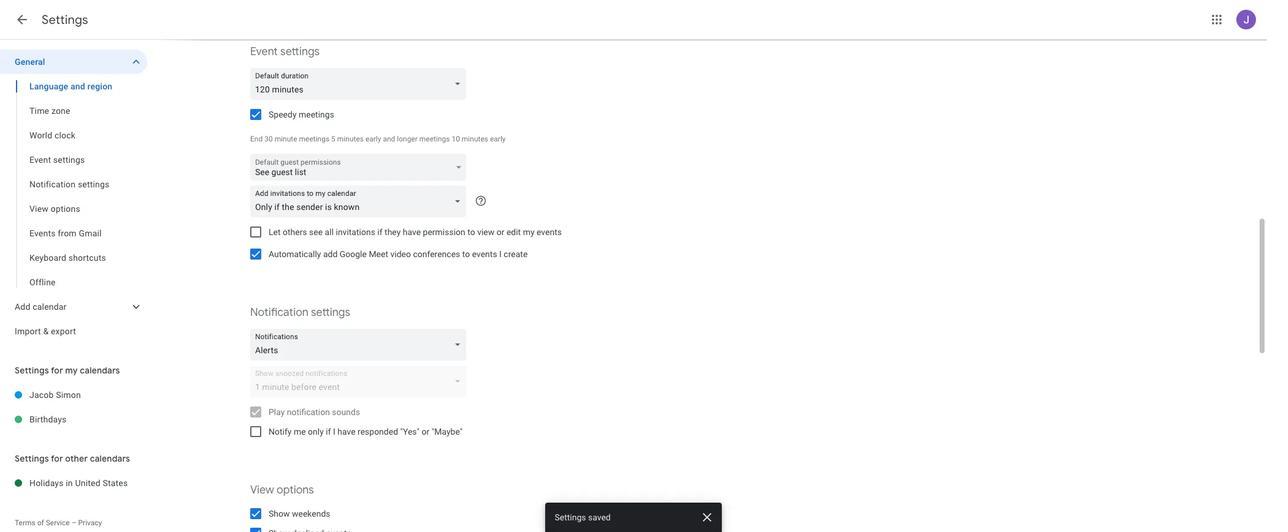 Task type: describe. For each thing, give the bounding box(es) containing it.
video
[[390, 250, 411, 259]]

keyboard shortcuts
[[29, 253, 106, 263]]

events
[[29, 229, 56, 239]]

1 vertical spatial guest
[[271, 167, 293, 177]]

of
[[37, 519, 44, 528]]

settings for settings
[[42, 12, 88, 28]]

from
[[58, 229, 77, 239]]

region
[[87, 82, 112, 91]]

options inside group
[[51, 204, 80, 214]]

see guest list button
[[250, 155, 466, 184]]

default
[[255, 158, 279, 167]]

see
[[255, 167, 269, 177]]

notify me only if i have responded "yes" or "maybe"
[[269, 427, 463, 437]]

time
[[29, 106, 49, 116]]

–
[[72, 519, 76, 528]]

simon
[[56, 391, 81, 400]]

view inside group
[[29, 204, 48, 214]]

play notification sounds
[[269, 408, 360, 418]]

keyboard
[[29, 253, 66, 263]]

1 horizontal spatial my
[[523, 228, 535, 237]]

1 horizontal spatial notification settings
[[250, 306, 350, 320]]

add calendar
[[15, 302, 67, 312]]

holidays
[[29, 479, 64, 489]]

10
[[452, 135, 460, 144]]

1 horizontal spatial notification
[[250, 306, 308, 320]]

1 vertical spatial my
[[65, 366, 78, 377]]

terms
[[15, 519, 35, 528]]

birthdays link
[[29, 408, 147, 432]]

they
[[385, 228, 401, 237]]

shortcuts
[[69, 253, 106, 263]]

jacob
[[29, 391, 54, 400]]

states
[[103, 479, 128, 489]]

see
[[309, 228, 323, 237]]

time zone
[[29, 106, 70, 116]]

1 minutes from the left
[[337, 135, 364, 144]]

calendars for settings for my calendars
[[80, 366, 120, 377]]

for for other
[[51, 454, 63, 465]]

offline
[[29, 278, 56, 288]]

settings heading
[[42, 12, 88, 28]]

others
[[283, 228, 307, 237]]

default guest permissions see guest list
[[255, 158, 341, 177]]

settings for settings for other calendars
[[15, 454, 49, 465]]

&
[[43, 327, 49, 337]]

1 horizontal spatial or
[[497, 228, 504, 237]]

me
[[294, 427, 306, 437]]

end
[[250, 135, 263, 144]]

service
[[46, 519, 70, 528]]

1 vertical spatial to
[[462, 250, 470, 259]]

1 horizontal spatial if
[[377, 228, 382, 237]]

0 vertical spatial guest
[[280, 158, 299, 167]]

only
[[308, 427, 324, 437]]

1 vertical spatial if
[[326, 427, 331, 437]]

in
[[66, 479, 73, 489]]

calendars for settings for other calendars
[[90, 454, 130, 465]]

permissions
[[301, 158, 341, 167]]

0 horizontal spatial or
[[422, 427, 429, 437]]

conferences
[[413, 250, 460, 259]]

notification
[[287, 408, 330, 418]]

0 horizontal spatial events
[[472, 250, 497, 259]]

0 vertical spatial notification
[[29, 180, 76, 190]]

and inside tree
[[71, 82, 85, 91]]

"yes"
[[400, 427, 420, 437]]

sounds
[[332, 408, 360, 418]]

0 vertical spatial have
[[403, 228, 421, 237]]

1 horizontal spatial options
[[277, 484, 314, 498]]

2 minutes from the left
[[462, 135, 488, 144]]

minute
[[275, 135, 297, 144]]

0 vertical spatial event
[[250, 45, 278, 59]]

holidays in united states
[[29, 479, 128, 489]]

import
[[15, 327, 41, 337]]

import & export
[[15, 327, 76, 337]]

settings saved
[[555, 513, 611, 523]]

tree containing general
[[0, 50, 147, 344]]

list
[[295, 167, 306, 177]]

1 horizontal spatial view options
[[250, 484, 314, 498]]

settings for my calendars
[[15, 366, 120, 377]]

meetings up 5
[[299, 110, 334, 120]]

2 early from the left
[[490, 135, 506, 144]]

world clock
[[29, 131, 75, 140]]

create
[[504, 250, 528, 259]]

show
[[269, 510, 290, 519]]

0 vertical spatial to
[[467, 228, 475, 237]]

view options inside group
[[29, 204, 80, 214]]

zone
[[51, 106, 70, 116]]

automatically add google meet video conferences to events i create
[[269, 250, 528, 259]]

holidays in united states link
[[29, 472, 147, 496]]

terms of service link
[[15, 519, 70, 528]]

for for my
[[51, 366, 63, 377]]



Task type: vqa. For each thing, say whether or not it's contained in the screenshot.
others
yes



Task type: locate. For each thing, give the bounding box(es) containing it.
and left region
[[71, 82, 85, 91]]

let
[[269, 228, 281, 237]]

minutes right 10
[[462, 135, 488, 144]]

to left view
[[467, 228, 475, 237]]

play
[[269, 408, 285, 418]]

automatically
[[269, 250, 321, 259]]

edit
[[507, 228, 521, 237]]

minutes
[[337, 135, 364, 144], [462, 135, 488, 144]]

meetings
[[299, 110, 334, 120], [299, 135, 329, 144], [419, 135, 450, 144]]

my
[[523, 228, 535, 237], [65, 366, 78, 377]]

my up jacob simon tree item
[[65, 366, 78, 377]]

1 vertical spatial notification settings
[[250, 306, 350, 320]]

"maybe"
[[432, 427, 463, 437]]

and left longer
[[383, 135, 395, 144]]

settings up jacob
[[15, 366, 49, 377]]

event inside tree
[[29, 155, 51, 165]]

calendars
[[80, 366, 120, 377], [90, 454, 130, 465]]

guest up the list
[[280, 158, 299, 167]]

or
[[497, 228, 504, 237], [422, 427, 429, 437]]

early up the see guest list dropdown button on the top left of page
[[365, 135, 381, 144]]

guest
[[280, 158, 299, 167], [271, 167, 293, 177]]

speedy meetings
[[269, 110, 334, 120]]

for up jacob simon
[[51, 366, 63, 377]]

1 vertical spatial options
[[277, 484, 314, 498]]

1 for from the top
[[51, 366, 63, 377]]

settings up holidays
[[15, 454, 49, 465]]

birthdays
[[29, 415, 67, 425]]

group containing language and region
[[0, 74, 147, 295]]

speedy
[[269, 110, 297, 120]]

for
[[51, 366, 63, 377], [51, 454, 63, 465]]

other
[[65, 454, 88, 465]]

1 vertical spatial view options
[[250, 484, 314, 498]]

settings for settings saved
[[555, 513, 586, 523]]

1 horizontal spatial i
[[499, 250, 502, 259]]

1 vertical spatial or
[[422, 427, 429, 437]]

all
[[325, 228, 334, 237]]

or right "yes"
[[422, 427, 429, 437]]

longer
[[397, 135, 418, 144]]

1 vertical spatial notification
[[250, 306, 308, 320]]

permission
[[423, 228, 465, 237]]

add
[[323, 250, 338, 259]]

1 vertical spatial and
[[383, 135, 395, 144]]

1 horizontal spatial event
[[250, 45, 278, 59]]

0 horizontal spatial my
[[65, 366, 78, 377]]

0 horizontal spatial options
[[51, 204, 80, 214]]

group
[[0, 74, 147, 295]]

to right conferences
[[462, 250, 470, 259]]

holidays in united states tree item
[[0, 472, 147, 496]]

settings for other calendars
[[15, 454, 130, 465]]

1 vertical spatial events
[[472, 250, 497, 259]]

0 vertical spatial view
[[29, 204, 48, 214]]

weekends
[[292, 510, 330, 519]]

0 vertical spatial if
[[377, 228, 382, 237]]

1 horizontal spatial have
[[403, 228, 421, 237]]

view options up show on the left bottom
[[250, 484, 314, 498]]

event
[[250, 45, 278, 59], [29, 155, 51, 165]]

saved
[[588, 513, 611, 523]]

general
[[15, 57, 45, 67]]

jacob simon
[[29, 391, 81, 400]]

i
[[499, 250, 502, 259], [333, 427, 335, 437]]

0 horizontal spatial and
[[71, 82, 85, 91]]

notify
[[269, 427, 292, 437]]

view options up events from gmail
[[29, 204, 80, 214]]

or left edit
[[497, 228, 504, 237]]

language and region
[[29, 82, 112, 91]]

jacob simon tree item
[[0, 383, 147, 408]]

early right 10
[[490, 135, 506, 144]]

1 horizontal spatial view
[[250, 484, 274, 498]]

1 vertical spatial view
[[250, 484, 274, 498]]

general tree item
[[0, 50, 147, 74]]

notification settings inside group
[[29, 180, 109, 190]]

1 vertical spatial event settings
[[29, 155, 85, 165]]

early
[[365, 135, 381, 144], [490, 135, 506, 144]]

0 horizontal spatial notification
[[29, 180, 76, 190]]

1 vertical spatial calendars
[[90, 454, 130, 465]]

calendar
[[33, 302, 67, 312]]

1 vertical spatial for
[[51, 454, 63, 465]]

0 vertical spatial calendars
[[80, 366, 120, 377]]

0 horizontal spatial i
[[333, 427, 335, 437]]

0 vertical spatial events
[[537, 228, 562, 237]]

have down sounds
[[337, 427, 355, 437]]

calendars up jacob simon tree item
[[80, 366, 120, 377]]

guest down default
[[271, 167, 293, 177]]

0 vertical spatial for
[[51, 366, 63, 377]]

5
[[331, 135, 335, 144]]

meet
[[369, 250, 388, 259]]

view options
[[29, 204, 80, 214], [250, 484, 314, 498]]

language
[[29, 82, 68, 91]]

notification down automatically at the top left of the page
[[250, 306, 308, 320]]

0 horizontal spatial if
[[326, 427, 331, 437]]

meetings left 5
[[299, 135, 329, 144]]

events down view
[[472, 250, 497, 259]]

0 horizontal spatial event
[[29, 155, 51, 165]]

united
[[75, 479, 100, 489]]

0 horizontal spatial early
[[365, 135, 381, 144]]

0 vertical spatial event settings
[[250, 45, 320, 59]]

options up show weekends
[[277, 484, 314, 498]]

have right the they
[[403, 228, 421, 237]]

export
[[51, 327, 76, 337]]

1 early from the left
[[365, 135, 381, 144]]

minutes right 5
[[337, 135, 364, 144]]

privacy
[[78, 519, 102, 528]]

settings for my calendars tree
[[0, 383, 147, 432]]

to
[[467, 228, 475, 237], [462, 250, 470, 259]]

if right only
[[326, 427, 331, 437]]

0 vertical spatial my
[[523, 228, 535, 237]]

privacy link
[[78, 519, 102, 528]]

show weekends
[[269, 510, 330, 519]]

1 horizontal spatial event settings
[[250, 45, 320, 59]]

google
[[340, 250, 367, 259]]

1 vertical spatial have
[[337, 427, 355, 437]]

meetings left 10
[[419, 135, 450, 144]]

world
[[29, 131, 52, 140]]

30
[[264, 135, 273, 144]]

settings right go back image
[[42, 12, 88, 28]]

event settings
[[250, 45, 320, 59], [29, 155, 85, 165]]

responded
[[358, 427, 398, 437]]

let others see all invitations if they have permission to view or edit my events
[[269, 228, 562, 237]]

0 horizontal spatial notification settings
[[29, 180, 109, 190]]

1 horizontal spatial and
[[383, 135, 395, 144]]

0 vertical spatial options
[[51, 204, 80, 214]]

0 horizontal spatial have
[[337, 427, 355, 437]]

view up events
[[29, 204, 48, 214]]

settings for settings for my calendars
[[15, 366, 49, 377]]

notification
[[29, 180, 76, 190], [250, 306, 308, 320]]

1 horizontal spatial minutes
[[462, 135, 488, 144]]

0 vertical spatial i
[[499, 250, 502, 259]]

i right only
[[333, 427, 335, 437]]

0 vertical spatial view options
[[29, 204, 80, 214]]

2 for from the top
[[51, 454, 63, 465]]

end 30 minute meetings 5 minutes early and longer meetings 10 minutes early
[[250, 135, 506, 144]]

notification settings up from
[[29, 180, 109, 190]]

calendars up states on the bottom left of page
[[90, 454, 130, 465]]

invitations
[[336, 228, 375, 237]]

my right edit
[[523, 228, 535, 237]]

0 vertical spatial and
[[71, 82, 85, 91]]

events from gmail
[[29, 229, 102, 239]]

go back image
[[15, 12, 29, 27]]

view
[[477, 228, 494, 237]]

0 horizontal spatial view options
[[29, 204, 80, 214]]

0 vertical spatial or
[[497, 228, 504, 237]]

have
[[403, 228, 421, 237], [337, 427, 355, 437]]

1 horizontal spatial early
[[490, 135, 506, 144]]

1 horizontal spatial events
[[537, 228, 562, 237]]

0 horizontal spatial minutes
[[337, 135, 364, 144]]

terms of service – privacy
[[15, 519, 102, 528]]

0 vertical spatial notification settings
[[29, 180, 109, 190]]

for left "other"
[[51, 454, 63, 465]]

add
[[15, 302, 30, 312]]

events right edit
[[537, 228, 562, 237]]

birthdays tree item
[[0, 408, 147, 432]]

options up events from gmail
[[51, 204, 80, 214]]

and
[[71, 82, 85, 91], [383, 135, 395, 144]]

options
[[51, 204, 80, 214], [277, 484, 314, 498]]

0 horizontal spatial view
[[29, 204, 48, 214]]

notification down world clock
[[29, 180, 76, 190]]

if left the they
[[377, 228, 382, 237]]

0 horizontal spatial event settings
[[29, 155, 85, 165]]

1 vertical spatial event
[[29, 155, 51, 165]]

gmail
[[79, 229, 102, 239]]

if
[[377, 228, 382, 237], [326, 427, 331, 437]]

None field
[[250, 68, 471, 100], [250, 186, 471, 218], [250, 329, 471, 361], [250, 68, 471, 100], [250, 186, 471, 218], [250, 329, 471, 361]]

notification settings down automatically at the top left of the page
[[250, 306, 350, 320]]

tree
[[0, 50, 147, 344]]

settings left saved
[[555, 513, 586, 523]]

1 vertical spatial i
[[333, 427, 335, 437]]

i left create
[[499, 250, 502, 259]]

view up show on the left bottom
[[250, 484, 274, 498]]

events
[[537, 228, 562, 237], [472, 250, 497, 259]]

clock
[[55, 131, 75, 140]]



